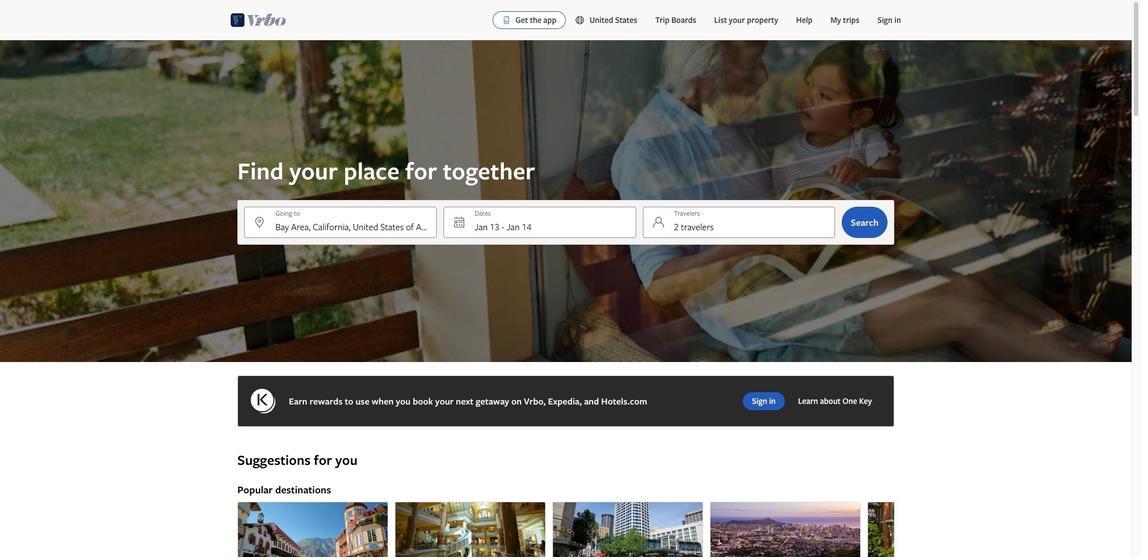 Task type: locate. For each thing, give the bounding box(es) containing it.
gastown showing signage, street scenes and outdoor eating image
[[868, 502, 1019, 557]]

wizard region
[[0, 40, 1133, 362]]

vrbo logo image
[[231, 11, 286, 29]]

downtown seattle featuring a skyscraper, a city and street scenes image
[[553, 502, 704, 557]]

main content
[[0, 40, 1133, 557]]



Task type: vqa. For each thing, say whether or not it's contained in the screenshot.
Makiki - Lower Punchbowl - Tantalus showing landscape views, a sunset and a city IMAGE
yes



Task type: describe. For each thing, give the bounding box(es) containing it.
makiki - lower punchbowl - tantalus showing landscape views, a sunset and a city image
[[711, 502, 861, 557]]

las vegas featuring interior views image
[[395, 502, 546, 557]]

small image
[[575, 15, 590, 25]]

show next card image
[[888, 543, 902, 552]]

leavenworth featuring a small town or village and street scenes image
[[238, 502, 389, 557]]

download the app button image
[[502, 16, 511, 25]]

show previous card image
[[231, 543, 244, 552]]



